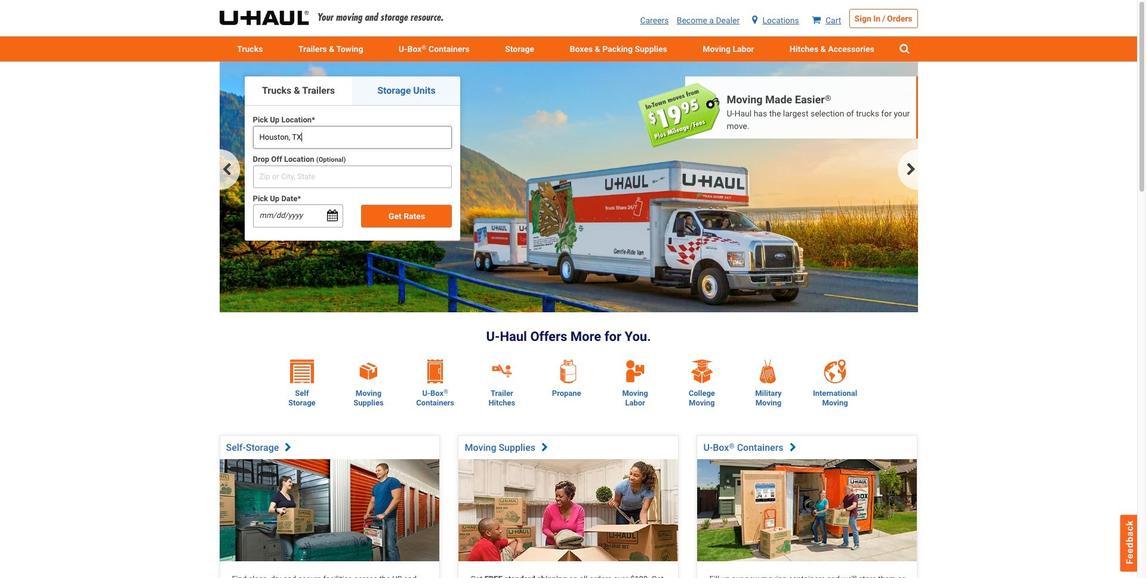 Task type: describe. For each thing, give the bounding box(es) containing it.
2 u-haul propane tank icon image from the left
[[561, 360, 577, 384]]

3 menu item from the left
[[488, 36, 552, 62]]

military tags icon image
[[757, 360, 781, 384]]

u-haul truck towing a trailer on a coastal road image
[[219, 62, 918, 313]]

6 menu item from the left
[[772, 36, 893, 62]]

family loading u-haul boxes in their kitchen image
[[459, 459, 679, 561]]

Pick Up Location text field
[[253, 126, 452, 149]]

family loading a u-box container in their driveway image
[[698, 459, 918, 561]]

1 menu item from the left
[[219, 36, 281, 62]]

mm/dd/yyyy text field
[[253, 205, 344, 227]]

couple loading a storage unit at a u-haul facility image
[[220, 459, 440, 561]]

1 u-haul propane tank icon image from the left
[[557, 360, 581, 384]]



Task type: locate. For each thing, give the bounding box(es) containing it.
1 u-haul moving labor icon image from the left
[[624, 359, 647, 384]]

banner
[[0, 0, 1138, 62], [219, 62, 918, 318]]

4 menu item from the left
[[552, 36, 685, 62]]

2 u-haul u-box container icon image from the left
[[428, 360, 443, 384]]

u-haul propane tank icon image
[[557, 360, 581, 384], [561, 360, 577, 384]]

menu item
[[219, 36, 281, 62], [281, 36, 381, 62], [488, 36, 552, 62], [552, 36, 685, 62], [685, 36, 772, 62], [772, 36, 893, 62]]

u-haul u-box container icon image
[[424, 360, 447, 384], [428, 360, 443, 384]]

u-haul moving labor icon image
[[624, 359, 647, 384], [625, 359, 645, 384]]

navigation
[[219, 149, 918, 190]]

u-haul trailer hitch icon image
[[488, 360, 516, 384], [506, 366, 511, 370]]

u-haul college moving icon image
[[690, 360, 714, 384]]

5 menu item from the left
[[685, 36, 772, 62]]

u-haul moving supplies box icon image
[[354, 360, 383, 384], [359, 362, 379, 381]]

menu
[[219, 36, 918, 62]]

u-haul self-storage icon image
[[290, 360, 314, 384], [290, 360, 314, 383]]

2 u-haul moving labor icon image from the left
[[625, 359, 645, 384]]

in-town moves from $19.95 plus mileage and fees image
[[638, 83, 721, 149]]

Drop Off Location text field
[[253, 165, 452, 188]]

2 menu item from the left
[[281, 36, 381, 62]]

form
[[244, 114, 461, 232]]

1 u-haul u-box container icon image from the left
[[424, 360, 447, 384]]

tab list
[[245, 77, 461, 106]]

international moves icon image
[[824, 360, 847, 384]]



Task type: vqa. For each thing, say whether or not it's contained in the screenshot.
6th menu item from right
yes



